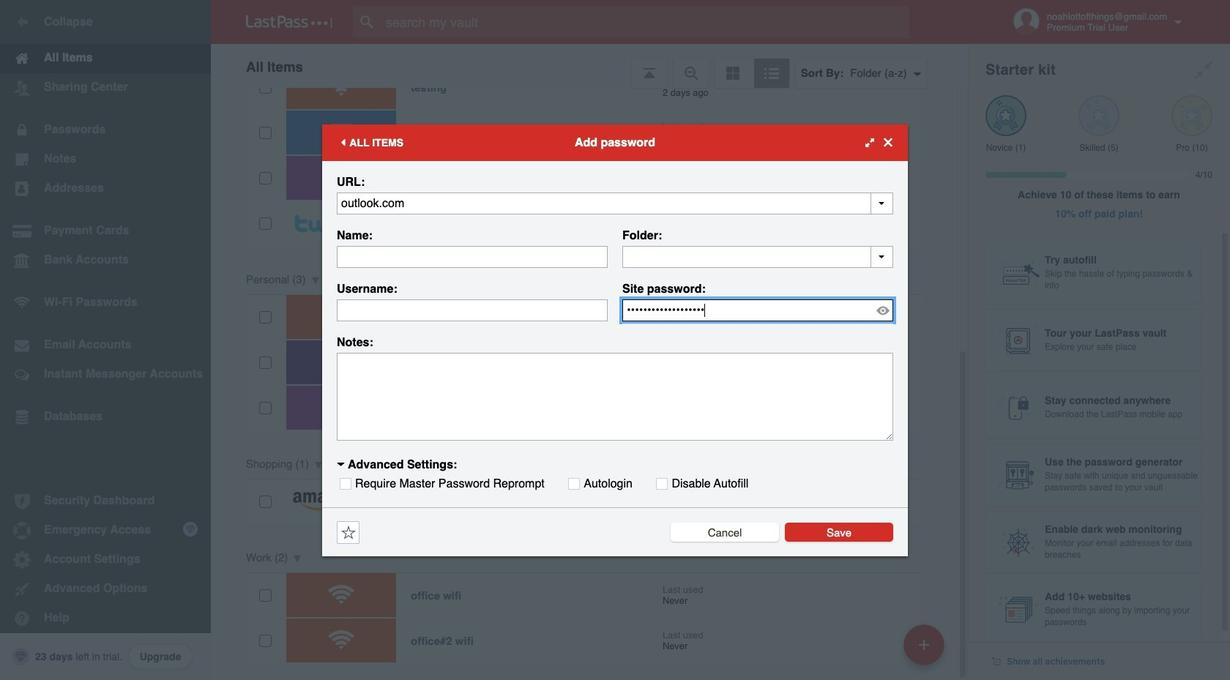 Task type: describe. For each thing, give the bounding box(es) containing it.
lastpass image
[[246, 15, 332, 29]]

main navigation navigation
[[0, 0, 211, 680]]

new item navigation
[[898, 620, 953, 680]]

Search search field
[[353, 6, 938, 38]]

new item image
[[919, 640, 929, 650]]



Task type: locate. For each thing, give the bounding box(es) containing it.
search my vault text field
[[353, 6, 938, 38]]

None password field
[[622, 299, 893, 321]]

vault options navigation
[[211, 44, 968, 88]]

None text field
[[337, 192, 893, 214], [622, 246, 893, 268], [337, 299, 608, 321], [337, 192, 893, 214], [622, 246, 893, 268], [337, 299, 608, 321]]

dialog
[[322, 124, 908, 556]]

None text field
[[337, 246, 608, 268], [337, 353, 893, 440], [337, 246, 608, 268], [337, 353, 893, 440]]



